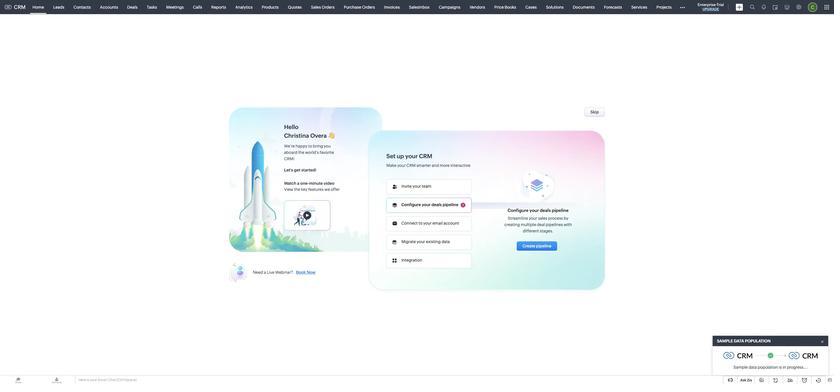 Task type: locate. For each thing, give the bounding box(es) containing it.
deals up email
[[432, 203, 442, 207]]

accounts
[[100, 5, 118, 9]]

0 horizontal spatial sample
[[717, 339, 733, 344]]

streamline your sales process by creating multiple deal pipelines with different stages.
[[504, 216, 572, 234]]

a inside watch a one-minute video view the key features we offer
[[297, 181, 299, 186]]

1 horizontal spatial configure your deals pipeline
[[508, 208, 569, 213]]

hello christina overa
[[284, 124, 327, 139]]

0 vertical spatial to
[[308, 144, 312, 149]]

contacts image
[[38, 376, 75, 384]]

bring
[[313, 144, 323, 149]]

1 vertical spatial the
[[294, 187, 300, 192]]

purchase orders link
[[339, 0, 380, 14]]

solutions
[[546, 5, 564, 9]]

set up your crm
[[386, 153, 432, 159]]

hello
[[284, 124, 299, 130]]

0 horizontal spatial a
[[264, 270, 266, 275]]

a left live
[[264, 270, 266, 275]]

0 vertical spatial configure
[[402, 203, 421, 207]]

invite your team
[[402, 184, 432, 189]]

make your crm smarter and more interactive
[[386, 163, 470, 168]]

projects link
[[652, 0, 676, 14]]

crm link
[[5, 4, 26, 10]]

by
[[564, 216, 569, 221]]

0 horizontal spatial to
[[308, 144, 312, 149]]

2 horizontal spatial crm
[[419, 153, 432, 159]]

your up the multiple
[[529, 216, 537, 221]]

reports
[[211, 5, 226, 9]]

1 orders from the left
[[322, 5, 335, 9]]

0 vertical spatial the
[[298, 150, 304, 155]]

we
[[324, 187, 330, 192]]

orders for sales orders
[[322, 5, 335, 9]]

your
[[405, 153, 418, 159], [397, 163, 406, 168], [413, 184, 421, 189], [422, 203, 431, 207], [530, 208, 539, 213], [529, 216, 537, 221], [423, 221, 432, 226], [417, 240, 425, 244], [90, 378, 97, 382]]

skip
[[591, 110, 599, 114]]

pipeline for make your crm smarter and more interactive
[[552, 208, 569, 213]]

1 vertical spatial data
[[749, 365, 757, 370]]

need a live webinar? book now
[[253, 270, 316, 275]]

orders
[[322, 5, 335, 9], [362, 5, 375, 9]]

quotes link
[[283, 0, 306, 14]]

population
[[745, 339, 771, 344]]

0 horizontal spatial data
[[442, 240, 450, 244]]

1 horizontal spatial data
[[749, 365, 757, 370]]

now
[[307, 270, 316, 275]]

orders right sales
[[322, 5, 335, 9]]

the for world's
[[298, 150, 304, 155]]

your left smart
[[90, 378, 97, 382]]

need
[[253, 270, 263, 275]]

a left one-
[[297, 181, 299, 186]]

happy
[[296, 144, 307, 149]]

data
[[734, 339, 744, 344]]

0 horizontal spatial orders
[[322, 5, 335, 9]]

documents link
[[568, 0, 599, 14]]

multiple
[[521, 223, 536, 227]]

1 horizontal spatial pipeline
[[536, 244, 552, 249]]

2 vertical spatial crm
[[407, 163, 416, 168]]

is left in
[[779, 365, 782, 370]]

vendors link
[[465, 0, 490, 14]]

configure your deals pipeline for invite your team
[[402, 203, 458, 207]]

team
[[422, 184, 432, 189]]

analytics
[[235, 5, 253, 9]]

1 vertical spatial is
[[87, 378, 89, 382]]

products
[[262, 5, 279, 9]]

1 horizontal spatial a
[[297, 181, 299, 186]]

data right the existing
[[442, 240, 450, 244]]

2 vertical spatial pipeline
[[536, 244, 552, 249]]

sample up ask
[[734, 365, 748, 370]]

your inside streamline your sales process by creating multiple deal pipelines with different stages.
[[529, 216, 537, 221]]

your down team
[[422, 203, 431, 207]]

minute
[[309, 181, 323, 186]]

1 vertical spatial deals
[[540, 208, 551, 213]]

1 vertical spatial configure your deals pipeline
[[508, 208, 569, 213]]

sales
[[538, 216, 547, 221]]

1 horizontal spatial is
[[779, 365, 782, 370]]

streamline
[[508, 216, 528, 221]]

crm down set up your crm
[[407, 163, 416, 168]]

pipeline inside 'create pipeline' button
[[536, 244, 552, 249]]

tasks
[[147, 5, 157, 9]]

with
[[564, 223, 572, 227]]

0 horizontal spatial crm
[[14, 4, 26, 10]]

0 vertical spatial pipeline
[[443, 203, 458, 207]]

more
[[440, 163, 450, 168]]

pipelines
[[546, 223, 563, 227]]

deals up sales
[[540, 208, 551, 213]]

0 vertical spatial a
[[297, 181, 299, 186]]

enterprise-
[[698, 3, 717, 7]]

calendar image
[[773, 5, 778, 9]]

the inside watch a one-minute video view the key features we offer
[[294, 187, 300, 192]]

different
[[523, 229, 539, 234]]

(ctrl+space)
[[117, 378, 137, 382]]

0 vertical spatial sample
[[717, 339, 733, 344]]

2 orders from the left
[[362, 5, 375, 9]]

create menu image
[[736, 4, 743, 11]]

quotes
[[288, 5, 302, 9]]

signals image
[[762, 5, 766, 10]]

configure for invite your team
[[402, 203, 421, 207]]

configure your deals pipeline up sales
[[508, 208, 569, 213]]

purchase orders
[[344, 5, 375, 9]]

leads
[[53, 5, 64, 9]]

0 horizontal spatial pipeline
[[443, 203, 458, 207]]

chats image
[[0, 376, 36, 384]]

0 vertical spatial deals
[[432, 203, 442, 207]]

smart
[[98, 378, 108, 382]]

we're
[[284, 144, 295, 149]]

0 vertical spatial configure your deals pipeline
[[402, 203, 458, 207]]

orders right purchase
[[362, 5, 375, 9]]

0 horizontal spatial configure
[[402, 203, 421, 207]]

create menu element
[[732, 0, 747, 14]]

your right the migrate
[[417, 240, 425, 244]]

the down 'happy'
[[298, 150, 304, 155]]

to up world's
[[308, 144, 312, 149]]

2 horizontal spatial pipeline
[[552, 208, 569, 213]]

pipeline up account on the bottom right of the page
[[443, 203, 458, 207]]

watch
[[284, 181, 296, 186]]

0 horizontal spatial deals
[[432, 203, 442, 207]]

1 vertical spatial sample
[[734, 365, 748, 370]]

data up zia
[[749, 365, 757, 370]]

0 horizontal spatial is
[[87, 378, 89, 382]]

invoices
[[384, 5, 400, 9]]

pipeline up 'process'
[[552, 208, 569, 213]]

your up sales
[[530, 208, 539, 213]]

0 vertical spatial crm
[[14, 4, 26, 10]]

0 horizontal spatial configure your deals pipeline
[[402, 203, 458, 207]]

you
[[324, 144, 331, 149]]

deals for invite your team
[[432, 203, 442, 207]]

migrate your existing data
[[402, 240, 450, 244]]

contacts link
[[69, 0, 95, 14]]

to right connect
[[419, 221, 423, 226]]

is right here
[[87, 378, 89, 382]]

configure your deals pipeline up connect to your email account
[[402, 203, 458, 207]]

pipeline right create
[[536, 244, 552, 249]]

price books link
[[490, 0, 521, 14]]

a
[[297, 181, 299, 186], [264, 270, 266, 275]]

1 horizontal spatial configure
[[508, 208, 529, 213]]

crm image
[[789, 352, 818, 359]]

configure your deals pipeline for make your crm smarter and more interactive
[[508, 208, 569, 213]]

ask
[[740, 379, 746, 383]]

the left key on the left of page
[[294, 187, 300, 192]]

configure up "streamline" at bottom right
[[508, 208, 529, 213]]

sample for sample data population is in progress...
[[734, 365, 748, 370]]

configure up connect
[[402, 203, 421, 207]]

connect
[[402, 221, 418, 226]]

1 vertical spatial a
[[264, 270, 266, 275]]

the
[[298, 150, 304, 155], [294, 187, 300, 192]]

price
[[494, 5, 504, 9]]

vendors
[[470, 5, 485, 9]]

we're happy to bring you aboard the world's favorite crm!
[[284, 144, 334, 161]]

projects
[[657, 5, 672, 9]]

solutions link
[[541, 0, 568, 14]]

crm up 'smarter'
[[419, 153, 432, 159]]

1 horizontal spatial deals
[[540, 208, 551, 213]]

1 horizontal spatial orders
[[362, 5, 375, 9]]

sample left data
[[717, 339, 733, 344]]

a for one-
[[297, 181, 299, 186]]

profile image
[[808, 2, 817, 12]]

process
[[548, 216, 563, 221]]

let's
[[284, 168, 293, 173]]

1 vertical spatial pipeline
[[552, 208, 569, 213]]

configure for make your crm smarter and more interactive
[[508, 208, 529, 213]]

1 horizontal spatial sample
[[734, 365, 748, 370]]

accounts link
[[95, 0, 123, 14]]

a for live
[[264, 270, 266, 275]]

to
[[308, 144, 312, 149], [419, 221, 423, 226]]

the inside "we're happy to bring you aboard the world's favorite crm!"
[[298, 150, 304, 155]]

salesinbox
[[409, 5, 430, 9]]

search image
[[750, 5, 755, 10]]

smarter
[[417, 163, 431, 168]]

1 vertical spatial to
[[419, 221, 423, 226]]

offer
[[331, 187, 340, 192]]

1 horizontal spatial crm
[[407, 163, 416, 168]]

progress...
[[787, 365, 808, 370]]

1 horizontal spatial to
[[419, 221, 423, 226]]

1 vertical spatial configure
[[508, 208, 529, 213]]

migrate
[[402, 240, 416, 244]]

crm left home link
[[14, 4, 26, 10]]

live
[[267, 270, 274, 275]]

is
[[779, 365, 782, 370], [87, 378, 89, 382]]

started!
[[301, 168, 316, 173]]

let's get started!
[[284, 168, 316, 173]]



Task type: vqa. For each thing, say whether or not it's contained in the screenshot.
Analytics
yes



Task type: describe. For each thing, give the bounding box(es) containing it.
webinar?
[[275, 270, 293, 275]]

leads link
[[49, 0, 69, 14]]

services link
[[627, 0, 652, 14]]

integration
[[402, 258, 422, 263]]

meetings link
[[162, 0, 188, 14]]

cases
[[526, 5, 537, 9]]

book
[[296, 270, 306, 275]]

products link
[[257, 0, 283, 14]]

video
[[324, 181, 334, 186]]

sample data population
[[717, 339, 771, 344]]

your left team
[[413, 184, 421, 189]]

features
[[308, 187, 324, 192]]

analytics link
[[231, 0, 257, 14]]

search element
[[747, 0, 758, 14]]

here is your smart chat (ctrl+space)
[[78, 378, 137, 382]]

view
[[284, 187, 293, 192]]

existing
[[426, 240, 441, 244]]

invite
[[402, 184, 412, 189]]

one-
[[300, 181, 309, 186]]

sample for sample data population
[[717, 339, 733, 344]]

price books
[[494, 5, 516, 9]]

home link
[[28, 0, 49, 14]]

calls
[[193, 5, 202, 9]]

salesinbox link
[[404, 0, 434, 14]]

your left email
[[423, 221, 432, 226]]

and
[[432, 163, 439, 168]]

book now link
[[293, 270, 316, 275]]

skip button
[[585, 107, 605, 117]]

profile element
[[805, 0, 821, 14]]

pipeline for invite your team
[[443, 203, 458, 207]]

trial
[[717, 3, 724, 7]]

sample data population is in progress...
[[734, 365, 808, 370]]

connect to your email account
[[402, 221, 459, 226]]

deals
[[127, 5, 138, 9]]

deals for make your crm smarter and more interactive
[[540, 208, 551, 213]]

deals link
[[123, 0, 142, 14]]

your down up
[[397, 163, 406, 168]]

reports link
[[207, 0, 231, 14]]

here
[[78, 378, 86, 382]]

your right up
[[405, 153, 418, 159]]

orders for purchase orders
[[362, 5, 375, 9]]

signals element
[[758, 0, 769, 14]]

0 vertical spatial is
[[779, 365, 782, 370]]

creating
[[504, 223, 520, 227]]

email
[[433, 221, 443, 226]]

upgrade
[[703, 7, 719, 11]]

0 vertical spatial data
[[442, 240, 450, 244]]

tasks link
[[142, 0, 162, 14]]

chat
[[108, 378, 116, 382]]

up
[[397, 153, 404, 159]]

ask zia
[[740, 379, 752, 383]]

zia
[[747, 379, 752, 383]]

contacts
[[74, 5, 91, 9]]

1 vertical spatial crm
[[419, 153, 432, 159]]

to inside "we're happy to bring you aboard the world's favorite crm!"
[[308, 144, 312, 149]]

in
[[783, 365, 786, 370]]

sales
[[311, 5, 321, 9]]

world's
[[305, 150, 319, 155]]

population
[[758, 365, 778, 370]]

campaigns
[[439, 5, 460, 9]]

deal
[[537, 223, 545, 227]]

overa
[[310, 132, 327, 139]]

crm!
[[284, 157, 295, 161]]

Other Modules field
[[676, 2, 689, 12]]

cases link
[[521, 0, 541, 14]]

aboard
[[284, 150, 297, 155]]

home
[[33, 5, 44, 9]]

campaigns link
[[434, 0, 465, 14]]

create pipeline button
[[517, 242, 557, 251]]

favorite
[[320, 150, 334, 155]]

sales orders link
[[306, 0, 339, 14]]

calls link
[[188, 0, 207, 14]]

christina
[[284, 132, 309, 139]]

interactive
[[451, 163, 470, 168]]

enterprise-trial upgrade
[[698, 3, 724, 11]]

the for key
[[294, 187, 300, 192]]

forecasts link
[[599, 0, 627, 14]]

make
[[386, 163, 397, 168]]

create
[[523, 244, 535, 249]]

services
[[631, 5, 647, 9]]

invoices link
[[380, 0, 404, 14]]

set
[[386, 153, 396, 159]]



